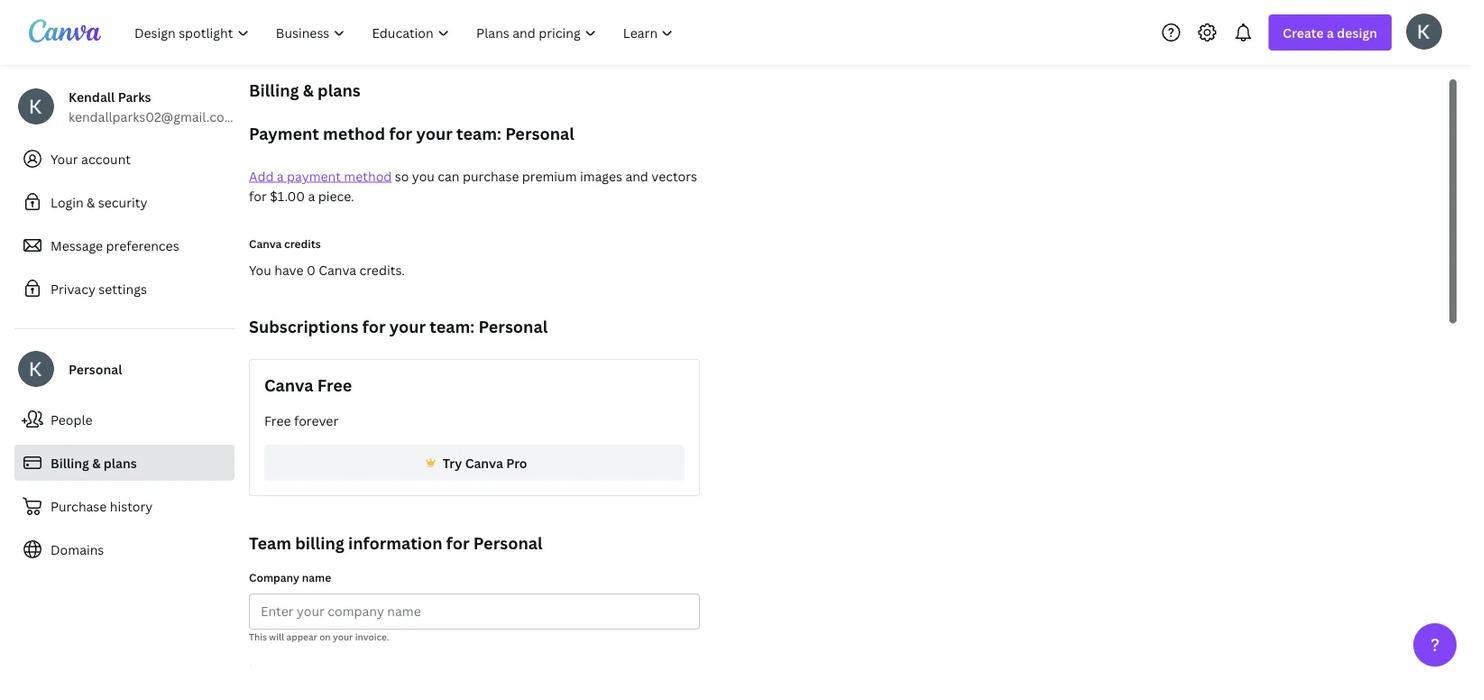 Task type: vqa. For each thing, say whether or not it's contained in the screenshot.
Canva credits
yes



Task type: locate. For each thing, give the bounding box(es) containing it.
plans inside "link"
[[104, 454, 137, 471]]

a inside create a design dropdown button
[[1327, 24, 1334, 41]]

0 horizontal spatial a
[[277, 167, 284, 184]]

name
[[302, 570, 331, 585]]

0 vertical spatial method
[[323, 122, 385, 144]]

message
[[51, 237, 103, 254]]

& up purchase history
[[92, 454, 101, 471]]

0 horizontal spatial plans
[[104, 454, 137, 471]]

free forever
[[264, 412, 338, 429]]

company name
[[249, 570, 331, 585]]

free
[[317, 374, 352, 396], [264, 412, 291, 429]]

canva
[[249, 236, 282, 251], [319, 261, 356, 278], [264, 374, 314, 396], [465, 454, 503, 471]]

plans down people "link"
[[104, 454, 137, 471]]

billing up payment
[[249, 79, 299, 101]]

address
[[285, 660, 326, 675]]

your right 'on'
[[333, 631, 353, 643]]

kendallparks02@gmail.com
[[69, 108, 236, 125]]

0 vertical spatial billing
[[249, 79, 299, 101]]

2 vertical spatial a
[[308, 187, 315, 204]]

images
[[580, 167, 622, 184]]

message preferences
[[51, 237, 179, 254]]

your account
[[51, 150, 131, 167]]

team billing information for personal
[[249, 532, 543, 554]]

try canva pro button
[[264, 445, 685, 481]]

company
[[249, 570, 299, 585]]

plans
[[318, 79, 361, 101], [104, 454, 137, 471]]

free left forever
[[264, 412, 291, 429]]

message preferences link
[[14, 227, 235, 263]]

add
[[249, 167, 274, 184]]

billing & plans inside "link"
[[51, 454, 137, 471]]

billing address
[[249, 660, 326, 675]]

a for payment
[[277, 167, 284, 184]]

history
[[110, 498, 153, 515]]

a down the "payment"
[[308, 187, 315, 204]]

canva free
[[264, 374, 352, 396]]

0 vertical spatial your
[[416, 122, 453, 144]]

plans up payment
[[318, 79, 361, 101]]

$1.00
[[270, 187, 305, 204]]

billing & plans link
[[14, 445, 235, 481]]

create
[[1283, 24, 1324, 41]]

canva inside try canva pro button
[[465, 454, 503, 471]]

create a design button
[[1269, 14, 1392, 51]]

this will appear on your invoice.
[[249, 631, 389, 643]]

security
[[98, 194, 147, 211]]

1 horizontal spatial a
[[308, 187, 315, 204]]

method up add a payment method link
[[323, 122, 385, 144]]

for
[[389, 122, 412, 144], [249, 187, 267, 204], [362, 315, 386, 337], [446, 532, 470, 554]]

your down credits.
[[390, 315, 426, 337]]

canva right try
[[465, 454, 503, 471]]

people link
[[14, 401, 235, 438]]

payment
[[287, 167, 341, 184]]

1 vertical spatial method
[[344, 167, 392, 184]]

so
[[395, 167, 409, 184]]

1 vertical spatial a
[[277, 167, 284, 184]]

2 horizontal spatial a
[[1327, 24, 1334, 41]]

2 vertical spatial &
[[92, 454, 101, 471]]

you
[[412, 167, 435, 184]]

billing down people
[[51, 454, 89, 471]]

method
[[323, 122, 385, 144], [344, 167, 392, 184]]

and
[[626, 167, 649, 184]]

1 vertical spatial billing
[[51, 454, 89, 471]]

0 vertical spatial team:
[[456, 122, 501, 144]]

& right login
[[87, 194, 95, 211]]

personal
[[505, 122, 575, 144], [479, 315, 548, 337], [69, 360, 122, 378], [473, 532, 543, 554]]

1 vertical spatial &
[[87, 194, 95, 211]]

0 vertical spatial a
[[1327, 24, 1334, 41]]

a right the add
[[277, 167, 284, 184]]

you
[[249, 261, 271, 278]]

pro
[[506, 454, 527, 471]]

& up payment
[[303, 79, 314, 101]]

billing down this
[[249, 660, 282, 675]]

kendall parks image
[[1406, 13, 1443, 49]]

a left design
[[1327, 24, 1334, 41]]

a inside so you can purchase premium images and vectors for $1.00 a piece.
[[308, 187, 315, 204]]

team:
[[456, 122, 501, 144], [430, 315, 475, 337]]

piece.
[[318, 187, 354, 204]]

method left so
[[344, 167, 392, 184]]

0 vertical spatial billing & plans
[[249, 79, 361, 101]]

can
[[438, 167, 460, 184]]

your
[[416, 122, 453, 144], [390, 315, 426, 337], [333, 631, 353, 643]]

settings
[[99, 280, 147, 297]]

1 vertical spatial free
[[264, 412, 291, 429]]

this
[[249, 631, 267, 643]]

billing
[[249, 79, 299, 101], [51, 454, 89, 471], [249, 660, 282, 675]]

1 vertical spatial team:
[[430, 315, 475, 337]]

billing & plans up payment
[[249, 79, 361, 101]]

a
[[1327, 24, 1334, 41], [277, 167, 284, 184], [308, 187, 315, 204]]

1 vertical spatial plans
[[104, 454, 137, 471]]

1 horizontal spatial free
[[317, 374, 352, 396]]

0 horizontal spatial billing & plans
[[51, 454, 137, 471]]

billing & plans
[[249, 79, 361, 101], [51, 454, 137, 471]]

team
[[249, 532, 291, 554]]

&
[[303, 79, 314, 101], [87, 194, 95, 211], [92, 454, 101, 471]]

billing & plans up purchase history
[[51, 454, 137, 471]]

for down the add
[[249, 187, 267, 204]]

preferences
[[106, 237, 179, 254]]

privacy
[[51, 280, 95, 297]]

1 vertical spatial your
[[390, 315, 426, 337]]

free up forever
[[317, 374, 352, 396]]

for inside so you can purchase premium images and vectors for $1.00 a piece.
[[249, 187, 267, 204]]

login & security link
[[14, 184, 235, 220]]

1 vertical spatial billing & plans
[[51, 454, 137, 471]]

1 horizontal spatial plans
[[318, 79, 361, 101]]

vectors
[[652, 167, 697, 184]]

purchase history
[[51, 498, 153, 515]]

your up you
[[416, 122, 453, 144]]



Task type: describe. For each thing, give the bounding box(es) containing it.
privacy settings link
[[14, 271, 235, 307]]

create a design
[[1283, 24, 1378, 41]]

subscriptions
[[249, 315, 359, 337]]

2 vertical spatial your
[[333, 631, 353, 643]]

kendall parks kendallparks02@gmail.com
[[69, 88, 236, 125]]

try canva pro
[[443, 454, 527, 471]]

add a payment method
[[249, 167, 392, 184]]

canva credits
[[249, 236, 321, 251]]

kendall
[[69, 88, 115, 105]]

Enter your company name text field
[[261, 595, 688, 629]]

login & security
[[51, 194, 147, 211]]

appear
[[286, 631, 317, 643]]

people
[[51, 411, 93, 428]]

design
[[1337, 24, 1378, 41]]

purchase history link
[[14, 488, 235, 524]]

purchase
[[51, 498, 107, 515]]

you have 0 canva credits.
[[249, 261, 405, 278]]

so you can purchase premium images and vectors for $1.00 a piece.
[[249, 167, 697, 204]]

will
[[269, 631, 284, 643]]

account
[[81, 150, 131, 167]]

information
[[348, 532, 443, 554]]

2 vertical spatial billing
[[249, 660, 282, 675]]

invoice.
[[355, 631, 389, 643]]

canva up free forever
[[264, 374, 314, 396]]

add a payment method link
[[249, 167, 392, 184]]

0 vertical spatial free
[[317, 374, 352, 396]]

& for the billing & plans "link"
[[92, 454, 101, 471]]

on
[[319, 631, 331, 643]]

domains link
[[14, 531, 235, 567]]

0 horizontal spatial free
[[264, 412, 291, 429]]

billing inside "link"
[[51, 454, 89, 471]]

your
[[51, 150, 78, 167]]

1 horizontal spatial billing & plans
[[249, 79, 361, 101]]

billing
[[295, 532, 344, 554]]

for down credits.
[[362, 315, 386, 337]]

payment
[[249, 122, 319, 144]]

login
[[51, 194, 84, 211]]

a for design
[[1327, 24, 1334, 41]]

for right the information
[[446, 532, 470, 554]]

0 vertical spatial plans
[[318, 79, 361, 101]]

canva right 0
[[319, 261, 356, 278]]

0 vertical spatial &
[[303, 79, 314, 101]]

domains
[[51, 541, 104, 558]]

0
[[307, 261, 316, 278]]

payment method for your team: personal
[[249, 122, 575, 144]]

parks
[[118, 88, 151, 105]]

for up so
[[389, 122, 412, 144]]

credits
[[284, 236, 321, 251]]

try
[[443, 454, 462, 471]]

privacy settings
[[51, 280, 147, 297]]

credits.
[[359, 261, 405, 278]]

& for login & security "link"
[[87, 194, 95, 211]]

have
[[274, 261, 304, 278]]

subscriptions for your team: personal
[[249, 315, 548, 337]]

premium
[[522, 167, 577, 184]]

purchase
[[463, 167, 519, 184]]

your account link
[[14, 141, 235, 177]]

forever
[[294, 412, 338, 429]]

canva up you
[[249, 236, 282, 251]]

top level navigation element
[[123, 14, 689, 51]]



